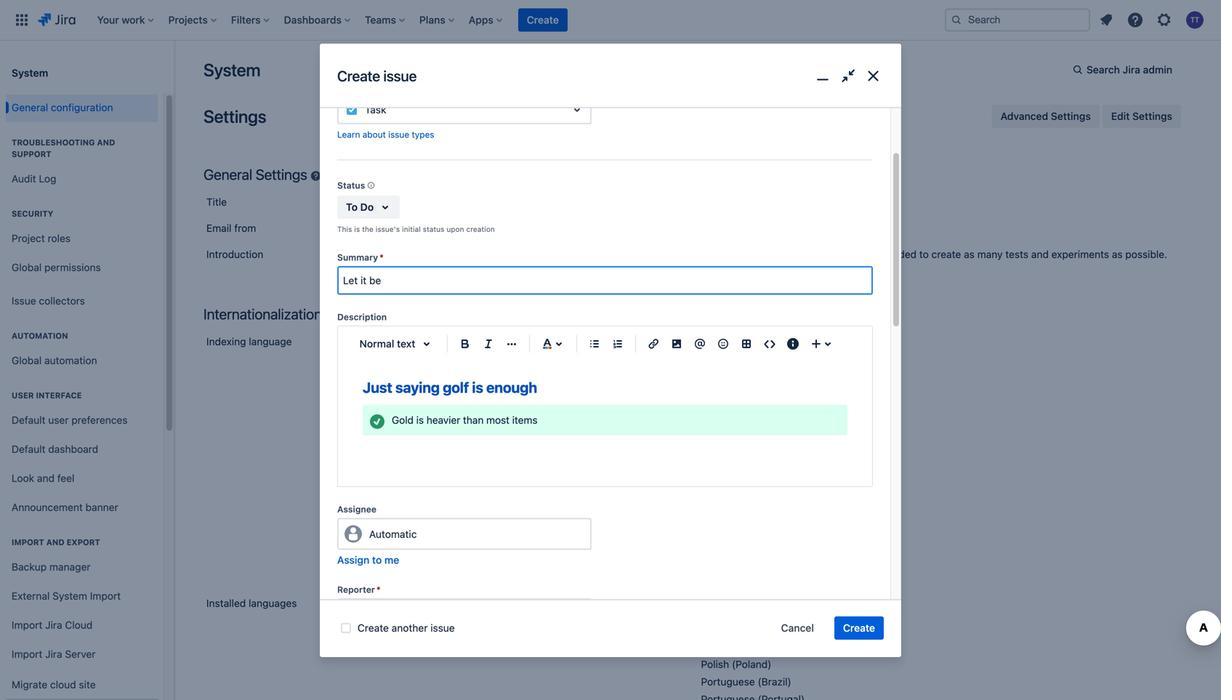 Task type: vqa. For each thing, say whether or not it's contained in the screenshot.
the "Create" button
yes



Task type: describe. For each thing, give the bounding box(es) containing it.
(poland)
[[732, 658, 772, 670]]

audit
[[12, 173, 36, 185]]

search jira admin
[[1087, 64, 1173, 76]]

cancel
[[781, 622, 814, 634]]

exit full screen image
[[838, 65, 859, 86]]

and for look and feel
[[37, 472, 55, 484]]

roles
[[48, 232, 71, 244]]

automation heading
[[6, 330, 158, 342]]

issue
[[12, 295, 36, 307]]

default for default user preferences
[[12, 414, 45, 426]]

about
[[363, 129, 386, 139]]

security group
[[6, 193, 158, 286]]

status
[[423, 225, 445, 233]]

user interface heading
[[6, 390, 158, 401]]

0 vertical spatial issue
[[384, 67, 417, 84]]

is right golf
[[472, 379, 483, 396]]

minimize image
[[813, 65, 834, 86]]

import jira cloud
[[12, 619, 93, 631]]

(czechia)
[[734, 397, 779, 409]]

1 board from the left
[[744, 248, 771, 260]]

add image, video, or file image
[[668, 335, 686, 353]]

is left an
[[774, 248, 781, 260]]

issue collectors link
[[6, 286, 158, 316]]

issue's
[[376, 225, 400, 233]]

learn about issue types link
[[337, 129, 434, 139]]

default for default dashboard
[[12, 443, 45, 455]]

and for import and export
[[46, 538, 64, 547]]

summary *
[[337, 252, 384, 262]]

issue for about
[[388, 129, 409, 139]]

user interface group
[[6, 375, 158, 526]]

indexing
[[207, 336, 246, 348]]

and for troubleshooting and support
[[97, 138, 115, 147]]

export
[[67, 538, 100, 547]]

open image
[[569, 101, 586, 118]]

troubleshooting and support heading
[[6, 137, 158, 160]]

import down backup manager link
[[90, 590, 121, 602]]

bullet list ⌘⇧8 image
[[586, 335, 604, 353]]

search image
[[951, 14, 963, 26]]

discard & close image
[[863, 65, 884, 86]]

installed languages
[[207, 597, 297, 609]]

advanced settings link
[[992, 105, 1100, 128]]

look and feel link
[[6, 464, 158, 493]]

english
[[701, 336, 735, 348]]

search jira admin button
[[1067, 58, 1182, 81]]

settings for advanced settings
[[1051, 110, 1091, 122]]

0 vertical spatial to
[[920, 248, 929, 260]]

none text field inside the scrollable content region
[[339, 267, 872, 294]]

settings for edit settings
[[1133, 110, 1173, 122]]

Description - Main content area, start typing to enter text. text field
[[363, 379, 848, 462]]

automatic
[[369, 528, 417, 540]]

import jira server link
[[6, 640, 158, 669]]

most
[[486, 414, 510, 426]]

(brazil)
[[758, 676, 792, 688]]

introduction
[[207, 248, 263, 260]]

global permissions
[[12, 261, 101, 273]]

* for summary *
[[380, 252, 384, 262]]

to do
[[346, 201, 374, 213]]

installed
[[207, 597, 246, 609]]

migrate cloud site
[[12, 679, 96, 691]]

heavier
[[427, 414, 460, 426]]

another
[[392, 622, 428, 634]]

migrate
[[12, 679, 47, 691]]

global automation link
[[6, 346, 158, 375]]

announcement
[[12, 501, 83, 513]]

assign
[[337, 554, 370, 566]]

normal
[[360, 338, 394, 350]]

Search field
[[945, 8, 1091, 32]]

permissions
[[44, 261, 101, 273]]

group containing advanced settings
[[992, 105, 1182, 128]]

user
[[12, 391, 34, 400]]

initial
[[402, 225, 421, 233]]

create
[[932, 248, 962, 260]]

import and export
[[12, 538, 100, 547]]

import jira server
[[12, 648, 96, 660]]

general
[[12, 102, 48, 114]]

link image
[[645, 335, 662, 353]]

polish
[[701, 658, 729, 670]]

support
[[12, 149, 51, 159]]

is left the
[[354, 225, 360, 233]]

search
[[1087, 64, 1120, 76]]

assignee
[[337, 504, 377, 515]]

reporter *
[[337, 585, 381, 595]]

cancel button
[[773, 617, 823, 640]]

cloud
[[65, 619, 93, 631]]

status
[[337, 180, 365, 190]]

-
[[738, 336, 743, 348]]

automation
[[12, 331, 68, 341]]

title
[[207, 196, 227, 208]]

languages
[[249, 597, 297, 609]]

info panel image
[[785, 335, 802, 353]]

2 board from the left
[[846, 248, 873, 260]]

backup
[[12, 561, 47, 573]]

system inside external system import link
[[52, 590, 87, 602]]

than
[[463, 414, 484, 426]]

default user preferences link
[[6, 406, 158, 435]]

portuguese
[[701, 676, 755, 688]]

user
[[48, 414, 69, 426]]

log
[[39, 173, 56, 185]]

dutch
[[701, 432, 729, 444]]

this is the issue's initial status upon creation
[[337, 225, 495, 233]]

czech (czechia)
[[701, 397, 779, 409]]

estonian (estonia)
[[701, 484, 786, 496]]

italian
[[701, 589, 729, 601]]

learn
[[337, 129, 360, 139]]

create another issue
[[358, 622, 455, 634]]

primary element
[[9, 0, 934, 40]]

task
[[365, 103, 386, 115]]

server
[[65, 648, 96, 660]]

to
[[346, 201, 358, 213]]

create banner
[[0, 0, 1222, 41]]



Task type: locate. For each thing, give the bounding box(es) containing it.
0 vertical spatial *
[[380, 252, 384, 262]]

1 horizontal spatial system
[[52, 590, 87, 602]]

english - aggressive stemming
[[701, 336, 847, 348]]

table image
[[738, 335, 755, 353]]

1 horizontal spatial create button
[[835, 617, 884, 640]]

numbered list ⌘⇧7 image
[[609, 335, 627, 353]]

and up 'backup manager'
[[46, 538, 64, 547]]

troubleshooting
[[12, 138, 95, 147]]

announcement banner
[[12, 501, 118, 513]]

and
[[97, 138, 115, 147], [1032, 248, 1049, 260], [37, 472, 55, 484], [46, 538, 64, 547]]

edit
[[1112, 110, 1130, 122]]

1 vertical spatial global
[[12, 355, 42, 367]]

this for this is the issue's initial status upon creation
[[337, 225, 352, 233]]

upon
[[447, 225, 464, 233]]

global down project
[[12, 261, 42, 273]]

scrollable content region
[[320, 79, 902, 700]]

0 vertical spatial default
[[12, 414, 45, 426]]

agressive
[[798, 248, 843, 260]]

jira
[[1123, 64, 1141, 76], [724, 248, 741, 260], [45, 619, 62, 631], [45, 648, 62, 660]]

as left many
[[964, 248, 975, 260]]

2 horizontal spatial settings
[[1133, 110, 1173, 122]]

jira for admin
[[1123, 64, 1141, 76]]

collectors
[[39, 295, 85, 307]]

issue
[[384, 67, 417, 84], [388, 129, 409, 139], [431, 622, 455, 634]]

2 vertical spatial issue
[[431, 622, 455, 634]]

board left the intended
[[846, 248, 873, 260]]

issue up "task"
[[384, 67, 417, 84]]

2 horizontal spatial system
[[204, 60, 261, 80]]

0 horizontal spatial to
[[372, 554, 382, 566]]

bold ⌘b image
[[457, 335, 474, 353]]

None text field
[[339, 267, 872, 294]]

0 vertical spatial global
[[12, 261, 42, 273]]

troubleshooting and support group
[[6, 122, 158, 198]]

to left create
[[920, 248, 929, 260]]

* right reporter
[[377, 585, 381, 595]]

admin
[[1143, 64, 1173, 76]]

me
[[385, 554, 399, 566]]

2 as from the left
[[1112, 248, 1123, 260]]

project
[[12, 232, 45, 244]]

do
[[360, 201, 374, 213]]

global automation
[[12, 355, 97, 367]]

import for import jira server
[[12, 648, 42, 660]]

emoji image
[[715, 335, 732, 353]]

backup manager
[[12, 561, 91, 573]]

is right gold
[[416, 414, 424, 426]]

1 vertical spatial create button
[[835, 617, 884, 640]]

jira left an
[[724, 248, 741, 260]]

code snippet image
[[761, 335, 779, 353]]

security heading
[[6, 208, 158, 220]]

global for global automation
[[12, 355, 42, 367]]

and inside the import and export heading
[[46, 538, 64, 547]]

1 vertical spatial default
[[12, 443, 45, 455]]

gold is heavier than most items
[[392, 414, 538, 426]]

this inside the scrollable content region
[[337, 225, 352, 233]]

just saying golf is enough
[[363, 379, 537, 396]]

1 vertical spatial to
[[372, 554, 382, 566]]

troubleshooting and support
[[12, 138, 115, 159]]

an
[[784, 248, 796, 260]]

0 horizontal spatial system
[[12, 67, 48, 79]]

korean (south korea)
[[701, 624, 802, 636]]

1 as from the left
[[964, 248, 975, 260]]

global inside automation group
[[12, 355, 42, 367]]

create button inside primary element
[[518, 8, 568, 32]]

search jira admin image
[[1072, 64, 1084, 76]]

issue inside the scrollable content region
[[388, 129, 409, 139]]

user interface
[[12, 391, 82, 400]]

create button
[[518, 8, 568, 32], [835, 617, 884, 640]]

import up 'backup'
[[12, 538, 44, 547]]

0 vertical spatial create button
[[518, 8, 568, 32]]

create issue dialog
[[320, 44, 902, 700]]

import down external
[[12, 619, 42, 631]]

issue collectors
[[12, 295, 85, 307]]

golf
[[443, 379, 469, 396]]

feel
[[57, 472, 75, 484]]

import jira cloud link
[[6, 611, 158, 640]]

1 horizontal spatial this
[[701, 248, 721, 260]]

tests
[[1006, 248, 1029, 260]]

import and export group
[[6, 522, 158, 700]]

intended
[[876, 248, 917, 260]]

0 horizontal spatial as
[[964, 248, 975, 260]]

0 horizontal spatial this
[[337, 225, 352, 233]]

1 horizontal spatial as
[[1112, 248, 1123, 260]]

2 default from the top
[[12, 443, 45, 455]]

2 global from the top
[[12, 355, 42, 367]]

1 default from the top
[[12, 414, 45, 426]]

and left feel
[[37, 472, 55, 484]]

0 horizontal spatial settings
[[204, 106, 266, 127]]

from
[[234, 222, 256, 234]]

announcement banner link
[[6, 493, 158, 522]]

just
[[363, 379, 392, 396]]

assign to me button
[[337, 553, 399, 568]]

text
[[397, 338, 416, 350]]

assign to me
[[337, 554, 399, 566]]

1 vertical spatial *
[[377, 585, 381, 595]]

mention image
[[692, 335, 709, 353]]

import for import jira cloud
[[12, 619, 42, 631]]

edit settings
[[1112, 110, 1173, 122]]

(estonia)
[[744, 484, 786, 496]]

automation
[[44, 355, 97, 367]]

default dashboard link
[[6, 435, 158, 464]]

import and export heading
[[6, 537, 158, 548]]

jira left admin
[[1123, 64, 1141, 76]]

default up look
[[12, 443, 45, 455]]

panel success image
[[369, 413, 386, 430]]

group
[[992, 105, 1182, 128]]

dashboard
[[48, 443, 98, 455]]

create inside primary element
[[527, 14, 559, 26]]

polish (poland) portuguese (brazil)
[[701, 658, 792, 688]]

learn about issue types
[[337, 129, 434, 139]]

experiments
[[1052, 248, 1110, 260]]

and right the "tests"
[[1032, 248, 1049, 260]]

jira for cloud
[[45, 619, 62, 631]]

saying
[[396, 379, 440, 396]]

normal text button
[[353, 328, 441, 360]]

advanced
[[1001, 110, 1049, 122]]

board left an
[[744, 248, 771, 260]]

issue left types
[[388, 129, 409, 139]]

and down "configuration"
[[97, 138, 115, 147]]

1 vertical spatial issue
[[388, 129, 409, 139]]

0 horizontal spatial create button
[[518, 8, 568, 32]]

1 global from the top
[[12, 261, 42, 273]]

italic ⌘i image
[[480, 335, 497, 353]]

audit log
[[12, 173, 56, 185]]

issue right another
[[431, 622, 455, 634]]

stemming
[[800, 336, 847, 348]]

many
[[978, 248, 1003, 260]]

board
[[744, 248, 771, 260], [846, 248, 873, 260]]

0 vertical spatial this
[[337, 225, 352, 233]]

1 horizontal spatial to
[[920, 248, 929, 260]]

1 horizontal spatial board
[[846, 248, 873, 260]]

general configuration
[[12, 102, 113, 114]]

global for global permissions
[[12, 261, 42, 273]]

jira for server
[[45, 648, 62, 660]]

korea)
[[771, 624, 802, 636]]

cloud
[[50, 679, 76, 691]]

external
[[12, 590, 50, 602]]

summary
[[337, 252, 378, 262]]

import up migrate
[[12, 648, 42, 660]]

to inside button
[[372, 554, 382, 566]]

jira inside button
[[1123, 64, 1141, 76]]

* for reporter *
[[377, 585, 381, 595]]

create
[[527, 14, 559, 26], [337, 67, 380, 84], [358, 622, 389, 634], [843, 622, 875, 634]]

to left me
[[372, 554, 382, 566]]

default down user
[[12, 414, 45, 426]]

items
[[512, 414, 538, 426]]

jira image
[[38, 11, 75, 29], [38, 11, 75, 29]]

jira for board
[[724, 248, 741, 260]]

1 vertical spatial this
[[701, 248, 721, 260]]

korean
[[701, 624, 734, 636]]

get online help about global settings image
[[310, 167, 322, 179]]

(italy)
[[732, 589, 759, 601]]

preferences
[[71, 414, 128, 426]]

global inside security "group"
[[12, 261, 42, 273]]

system
[[204, 60, 261, 80], [12, 67, 48, 79], [52, 590, 87, 602]]

info image
[[365, 179, 377, 191]]

interface
[[36, 391, 82, 400]]

global down automation
[[12, 355, 42, 367]]

import
[[12, 538, 44, 547], [90, 590, 121, 602], [12, 619, 42, 631], [12, 648, 42, 660]]

settings
[[204, 106, 266, 127], [1051, 110, 1091, 122], [1133, 110, 1173, 122]]

* right summary
[[380, 252, 384, 262]]

import for import and export
[[12, 538, 44, 547]]

external system import link
[[6, 582, 158, 611]]

default inside 'link'
[[12, 443, 45, 455]]

import inside heading
[[12, 538, 44, 547]]

description
[[337, 312, 387, 322]]

as left possible.
[[1112, 248, 1123, 260]]

external system import
[[12, 590, 121, 602]]

1 horizontal spatial settings
[[1051, 110, 1091, 122]]

jira left server
[[45, 648, 62, 660]]

automation group
[[6, 316, 158, 380]]

is
[[354, 225, 360, 233], [774, 248, 781, 260], [472, 379, 483, 396], [416, 414, 424, 426]]

this for this jira board is an agressive board intended to create as many tests and experiments as possible.
[[701, 248, 721, 260]]

and inside troubleshooting and support
[[97, 138, 115, 147]]

email from
[[207, 222, 256, 234]]

general configuration link
[[6, 93, 158, 122]]

dutch (netherlands)
[[701, 432, 797, 444]]

more formatting image
[[503, 335, 521, 353]]

normal text
[[360, 338, 416, 350]]

jira left 'cloud'
[[45, 619, 62, 631]]

0 horizontal spatial board
[[744, 248, 771, 260]]

and inside the look and feel link
[[37, 472, 55, 484]]

issue for another
[[431, 622, 455, 634]]

to
[[920, 248, 929, 260], [372, 554, 382, 566]]



